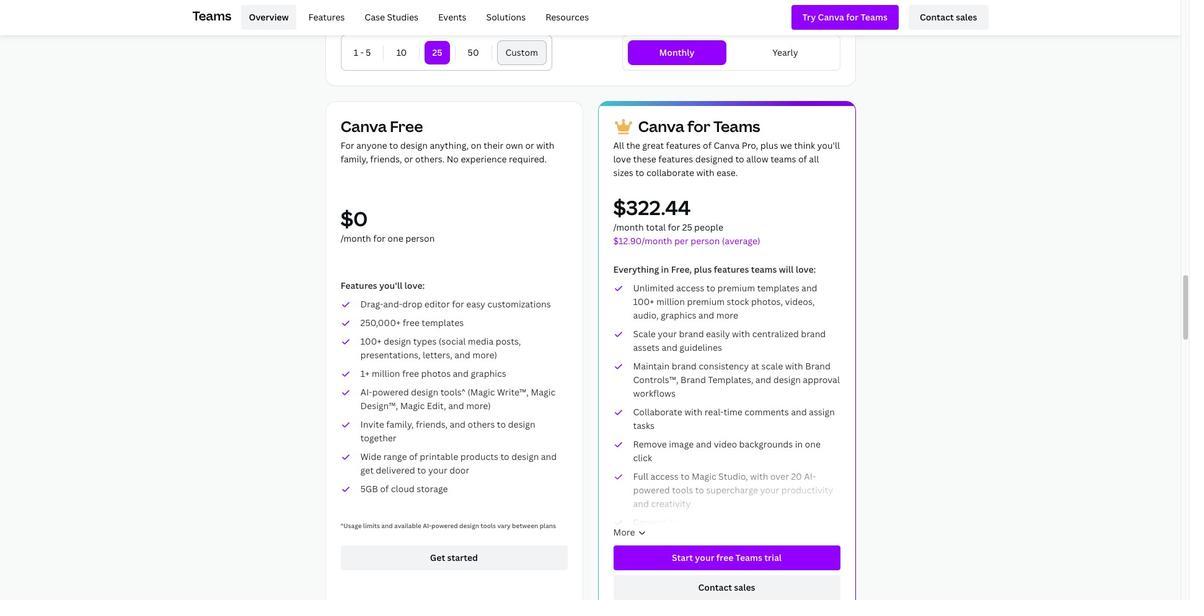 Task type: vqa. For each thing, say whether or not it's contained in the screenshot.
"Resources"
yes



Task type: describe. For each thing, give the bounding box(es) containing it.
resources link
[[538, 5, 597, 30]]

features link
[[301, 5, 352, 30]]

overview link
[[241, 5, 296, 30]]

case studies
[[365, 11, 419, 23]]

teams element
[[193, 0, 989, 35]]

events
[[438, 11, 467, 23]]

overview
[[249, 11, 289, 23]]

case
[[365, 11, 385, 23]]



Task type: locate. For each thing, give the bounding box(es) containing it.
menu bar containing overview
[[236, 5, 597, 30]]

case studies link
[[357, 5, 426, 30]]

resources
[[546, 11, 589, 23]]

solutions link
[[479, 5, 533, 30]]

menu bar inside the teams element
[[236, 5, 597, 30]]

features
[[309, 11, 345, 23]]

events link
[[431, 5, 474, 30]]

menu bar
[[236, 5, 597, 30]]

teams
[[193, 7, 232, 24]]

solutions
[[486, 11, 526, 23]]

studies
[[387, 11, 419, 23]]

contact sales image
[[920, 10, 977, 24]]



